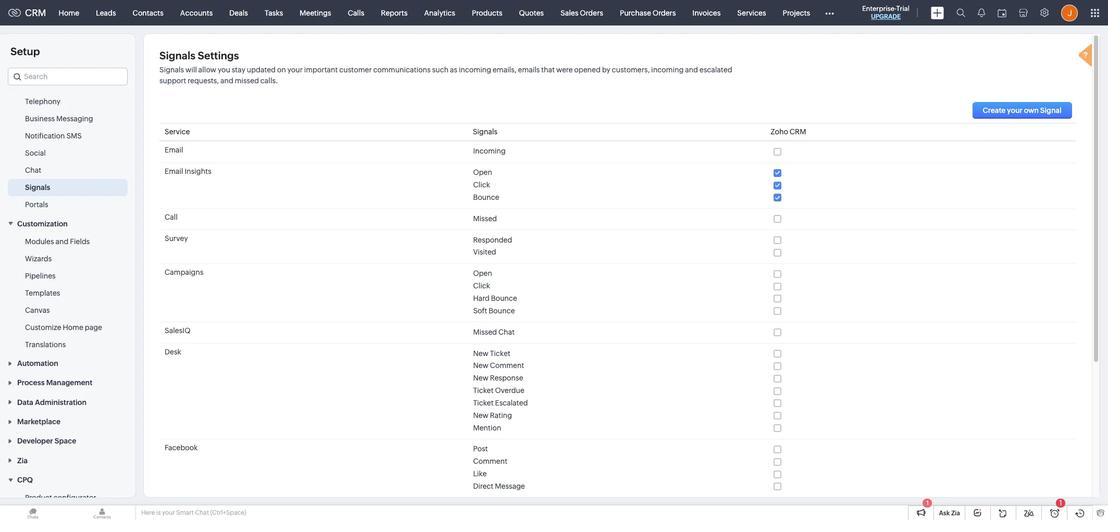 Task type: describe. For each thing, give the bounding box(es) containing it.
zoho
[[771, 128, 788, 136]]

enterprise-trial upgrade
[[862, 5, 910, 20]]

modules
[[25, 237, 54, 246]]

0 vertical spatial bounce
[[473, 193, 499, 202]]

projects link
[[775, 0, 819, 25]]

your inside button
[[1007, 106, 1023, 115]]

business
[[25, 115, 55, 123]]

new for new ticket
[[473, 349, 489, 358]]

response
[[490, 374, 523, 383]]

pipelines
[[25, 272, 56, 280]]

0 horizontal spatial your
[[162, 510, 175, 517]]

notification sms
[[25, 132, 82, 140]]

open for bounce
[[473, 168, 492, 177]]

home inside customization region
[[63, 323, 83, 332]]

click for hard bounce
[[473, 282, 490, 290]]

translations
[[25, 341, 66, 349]]

leads
[[96, 9, 116, 17]]

process management button
[[0, 373, 135, 393]]

emails,
[[493, 66, 517, 74]]

escalated
[[700, 66, 732, 74]]

will allow you stay updated on your important customer communications such as incoming emails, emails that were opened by customers, incoming and escalated support requests, and missed calls.
[[159, 66, 732, 85]]

email insights
[[165, 167, 211, 176]]

opened
[[574, 66, 601, 74]]

analytics link
[[416, 0, 464, 25]]

customize home page link
[[25, 322, 102, 333]]

email for email
[[165, 146, 183, 154]]

search image
[[957, 8, 966, 17]]

pipelines link
[[25, 271, 56, 281]]

and inside customization region
[[55, 237, 68, 246]]

requests,
[[188, 77, 219, 85]]

templates link
[[25, 288, 60, 298]]

invoices
[[693, 9, 721, 17]]

process
[[17, 379, 45, 387]]

sales orders
[[561, 9, 603, 17]]

messaging
[[56, 115, 93, 123]]

1 incoming from the left
[[459, 66, 491, 74]]

new for new comment
[[473, 362, 489, 370]]

enterprise-
[[862, 5, 897, 13]]

contacts image
[[69, 506, 135, 521]]

customize
[[25, 323, 61, 332]]

direct message
[[473, 483, 525, 491]]

profile image
[[1061, 4, 1078, 21]]

soft
[[473, 307, 487, 315]]

region containing telephony
[[0, 76, 135, 214]]

search element
[[950, 0, 972, 26]]

you
[[218, 66, 230, 74]]

message
[[495, 483, 525, 491]]

here is your smart chat (ctrl+space)
[[141, 510, 246, 517]]

leads link
[[88, 0, 124, 25]]

portals link
[[25, 200, 48, 210]]

customization
[[17, 220, 68, 228]]

projects
[[783, 9, 810, 17]]

orders for purchase orders
[[653, 9, 676, 17]]

create your own signal button
[[973, 102, 1072, 119]]

0 vertical spatial home
[[59, 9, 79, 17]]

hard bounce
[[473, 294, 517, 303]]

chats image
[[0, 506, 66, 521]]

settings
[[198, 50, 239, 61]]

service
[[165, 128, 190, 136]]

2 vertical spatial chat
[[195, 510, 209, 517]]

quotes
[[519, 9, 544, 17]]

create
[[983, 106, 1006, 115]]

new comment
[[473, 362, 524, 370]]

templates
[[25, 289, 60, 297]]

create your own signal
[[983, 106, 1062, 115]]

administration
[[35, 399, 87, 407]]

ticket escalated
[[473, 399, 528, 407]]

0 horizontal spatial 1
[[927, 500, 929, 507]]

marketplace
[[17, 418, 60, 426]]

click for bounce
[[473, 181, 490, 189]]

own
[[1024, 106, 1039, 115]]

profile element
[[1055, 0, 1084, 25]]

translations link
[[25, 340, 66, 350]]

mention
[[473, 424, 501, 432]]

new ticket
[[473, 349, 511, 358]]

bounce for hard bounce
[[491, 294, 517, 303]]

create menu element
[[925, 0, 950, 25]]

1 vertical spatial and
[[220, 77, 233, 85]]

orders for sales orders
[[580, 9, 603, 17]]

developer space button
[[0, 432, 135, 451]]

bounce for soft bounce
[[489, 307, 515, 315]]

reports
[[381, 9, 408, 17]]

0 horizontal spatial chat
[[25, 166, 41, 175]]

contacts link
[[124, 0, 172, 25]]

new response
[[473, 374, 523, 383]]

like
[[473, 470, 487, 478]]

1 horizontal spatial 1
[[1059, 499, 1062, 508]]

contacts
[[133, 9, 164, 17]]

(ctrl+space)
[[210, 510, 246, 517]]

your inside will allow you stay updated on your important customer communications such as incoming emails, emails that were opened by customers, incoming and escalated support requests, and missed calls.
[[288, 66, 303, 74]]

signals up support
[[159, 66, 186, 74]]

purchase orders
[[620, 9, 676, 17]]

notification sms link
[[25, 131, 82, 141]]

telephony link
[[25, 97, 61, 107]]

as
[[450, 66, 457, 74]]

sales orders link
[[552, 0, 612, 25]]

signals link
[[25, 183, 50, 193]]

missed
[[235, 77, 259, 85]]

zia inside dropdown button
[[17, 457, 28, 465]]

customization region
[[0, 233, 135, 354]]

Other Modules field
[[819, 4, 841, 21]]

campaigns
[[165, 268, 204, 277]]



Task type: vqa. For each thing, say whether or not it's contained in the screenshot.


Task type: locate. For each thing, give the bounding box(es) containing it.
telephony
[[25, 98, 61, 106]]

1 click from the top
[[473, 181, 490, 189]]

emails
[[518, 66, 540, 74]]

0 vertical spatial open
[[473, 168, 492, 177]]

1 vertical spatial ticket
[[473, 387, 494, 395]]

will
[[186, 66, 197, 74]]

comment
[[490, 362, 524, 370], [473, 458, 507, 466]]

invoices link
[[684, 0, 729, 25]]

1 horizontal spatial your
[[288, 66, 303, 74]]

your
[[288, 66, 303, 74], [1007, 106, 1023, 115], [162, 510, 175, 517]]

1 vertical spatial zia
[[951, 510, 960, 517]]

4 new from the top
[[473, 412, 489, 420]]

facebook
[[165, 444, 198, 452]]

support
[[159, 77, 186, 85]]

accounts
[[180, 9, 213, 17]]

reports link
[[373, 0, 416, 25]]

0 horizontal spatial zia
[[17, 457, 28, 465]]

1 horizontal spatial and
[[220, 77, 233, 85]]

orders inside 'link'
[[653, 9, 676, 17]]

desk
[[165, 348, 181, 356]]

ticket up new rating
[[473, 399, 494, 407]]

0 vertical spatial comment
[[490, 362, 524, 370]]

1 horizontal spatial zia
[[951, 510, 960, 517]]

2 incoming from the left
[[651, 66, 684, 74]]

your right is
[[162, 510, 175, 517]]

and left escalated
[[685, 66, 698, 74]]

1 vertical spatial home
[[63, 323, 83, 332]]

that
[[541, 66, 555, 74]]

customize home page
[[25, 323, 102, 332]]

bounce down hard bounce
[[489, 307, 515, 315]]

accounts link
[[172, 0, 221, 25]]

crm
[[25, 7, 46, 18], [790, 128, 806, 136]]

new down new ticket
[[473, 362, 489, 370]]

create menu image
[[931, 7, 944, 19]]

comment down post
[[473, 458, 507, 466]]

signals element
[[972, 0, 992, 26]]

and down you
[[220, 77, 233, 85]]

1 vertical spatial email
[[165, 167, 183, 176]]

canvas
[[25, 306, 50, 315]]

missed down soft
[[473, 328, 497, 336]]

new up mention on the bottom left of page
[[473, 412, 489, 420]]

missed chat
[[473, 328, 515, 336]]

ticket for escalated
[[473, 399, 494, 407]]

meetings link
[[291, 0, 340, 25]]

incoming right as
[[459, 66, 491, 74]]

upgrade
[[871, 13, 901, 20]]

services
[[738, 9, 766, 17]]

2 vertical spatial and
[[55, 237, 68, 246]]

0 vertical spatial and
[[685, 66, 698, 74]]

2 open from the top
[[473, 270, 492, 278]]

incoming right customers,
[[651, 66, 684, 74]]

salesiq
[[165, 327, 190, 335]]

ask zia
[[939, 510, 960, 517]]

fields
[[70, 237, 90, 246]]

automation
[[17, 360, 58, 368]]

2 missed from the top
[[473, 328, 497, 336]]

open down incoming
[[473, 168, 492, 177]]

new for new response
[[473, 374, 489, 383]]

chat link
[[25, 165, 41, 176]]

1 new from the top
[[473, 349, 489, 358]]

services link
[[729, 0, 775, 25]]

chat down social link
[[25, 166, 41, 175]]

signals up incoming
[[473, 128, 498, 136]]

purchase orders link
[[612, 0, 684, 25]]

Search text field
[[8, 68, 127, 85]]

1 horizontal spatial crm
[[790, 128, 806, 136]]

data
[[17, 399, 33, 407]]

ticket up "new comment"
[[490, 349, 511, 358]]

1 horizontal spatial incoming
[[651, 66, 684, 74]]

zia right ask
[[951, 510, 960, 517]]

0 vertical spatial ticket
[[490, 349, 511, 358]]

email for email insights
[[165, 167, 183, 176]]

process management
[[17, 379, 92, 387]]

new for new rating
[[473, 412, 489, 420]]

email left insights
[[165, 167, 183, 176]]

home left page
[[63, 323, 83, 332]]

responded
[[473, 236, 512, 244]]

deals
[[229, 9, 248, 17]]

click down incoming
[[473, 181, 490, 189]]

0 vertical spatial missed
[[473, 215, 497, 223]]

1 missed from the top
[[473, 215, 497, 223]]

page
[[85, 323, 102, 332]]

new
[[473, 349, 489, 358], [473, 362, 489, 370], [473, 374, 489, 383], [473, 412, 489, 420]]

bounce up soft bounce
[[491, 294, 517, 303]]

0 vertical spatial click
[[473, 181, 490, 189]]

escalated
[[495, 399, 528, 407]]

1 vertical spatial bounce
[[491, 294, 517, 303]]

1 vertical spatial crm
[[790, 128, 806, 136]]

signals up portals
[[25, 184, 50, 192]]

1 horizontal spatial orders
[[653, 9, 676, 17]]

missed
[[473, 215, 497, 223], [473, 328, 497, 336]]

allow
[[198, 66, 216, 74]]

products
[[472, 9, 502, 17]]

1 vertical spatial missed
[[473, 328, 497, 336]]

calls link
[[340, 0, 373, 25]]

and left fields
[[55, 237, 68, 246]]

calendar image
[[998, 9, 1007, 17]]

click up hard
[[473, 282, 490, 290]]

social
[[25, 149, 46, 158]]

signal
[[1040, 106, 1062, 115]]

your right on
[[288, 66, 303, 74]]

2 click from the top
[[473, 282, 490, 290]]

zia up cpq in the bottom left of the page
[[17, 457, 28, 465]]

analytics
[[424, 9, 455, 17]]

0 vertical spatial chat
[[25, 166, 41, 175]]

1 horizontal spatial chat
[[195, 510, 209, 517]]

signals inside region
[[25, 184, 50, 192]]

email down service
[[165, 146, 183, 154]]

ticket for overdue
[[473, 387, 494, 395]]

None field
[[8, 68, 128, 85]]

zia button
[[0, 451, 135, 470]]

0 horizontal spatial incoming
[[459, 66, 491, 74]]

2 email from the top
[[165, 167, 183, 176]]

communications
[[373, 66, 431, 74]]

1 orders from the left
[[580, 9, 603, 17]]

is
[[156, 510, 161, 517]]

missed for missed chat
[[473, 328, 497, 336]]

stay
[[232, 66, 245, 74]]

deals link
[[221, 0, 256, 25]]

business messaging link
[[25, 114, 93, 124]]

setup
[[10, 45, 40, 57]]

1 vertical spatial comment
[[473, 458, 507, 466]]

open
[[473, 168, 492, 177], [473, 270, 492, 278]]

orders right "sales"
[[580, 9, 603, 17]]

bounce
[[473, 193, 499, 202], [491, 294, 517, 303], [489, 307, 515, 315]]

survey
[[165, 235, 188, 243]]

2 orders from the left
[[653, 9, 676, 17]]

1 open from the top
[[473, 168, 492, 177]]

3 new from the top
[[473, 374, 489, 383]]

2 horizontal spatial chat
[[499, 328, 515, 336]]

direct
[[473, 483, 494, 491]]

new down "new comment"
[[473, 374, 489, 383]]

1 vertical spatial click
[[473, 282, 490, 290]]

2 vertical spatial ticket
[[473, 399, 494, 407]]

calls.
[[260, 77, 278, 85]]

1 vertical spatial your
[[1007, 106, 1023, 115]]

missed for missed
[[473, 215, 497, 223]]

marketplace button
[[0, 412, 135, 432]]

bounce up responded
[[473, 193, 499, 202]]

new up "new comment"
[[473, 349, 489, 358]]

2 new from the top
[[473, 362, 489, 370]]

crm right zoho
[[790, 128, 806, 136]]

0 vertical spatial zia
[[17, 457, 28, 465]]

0 horizontal spatial orders
[[580, 9, 603, 17]]

click
[[473, 181, 490, 189], [473, 282, 490, 290]]

notification
[[25, 132, 65, 140]]

2 vertical spatial your
[[162, 510, 175, 517]]

ticket
[[490, 349, 511, 358], [473, 387, 494, 395], [473, 399, 494, 407]]

1 email from the top
[[165, 146, 183, 154]]

on
[[277, 66, 286, 74]]

ticket down new response
[[473, 387, 494, 395]]

and
[[685, 66, 698, 74], [220, 77, 233, 85], [55, 237, 68, 246]]

space
[[55, 437, 76, 446]]

signals image
[[978, 8, 985, 17]]

open down visited
[[473, 270, 492, 278]]

0 vertical spatial your
[[288, 66, 303, 74]]

1 vertical spatial chat
[[499, 328, 515, 336]]

orders right purchase
[[653, 9, 676, 17]]

crm link
[[8, 7, 46, 18]]

product configurator link
[[25, 493, 96, 503]]

cpq button
[[0, 470, 135, 490]]

2 vertical spatial bounce
[[489, 307, 515, 315]]

signals
[[159, 50, 196, 61], [159, 66, 186, 74], [473, 128, 498, 136], [25, 184, 50, 192]]

missed up responded
[[473, 215, 497, 223]]

signals up the 'will'
[[159, 50, 196, 61]]

meetings
[[300, 9, 331, 17]]

0 vertical spatial crm
[[25, 7, 46, 18]]

comment up response
[[490, 362, 524, 370]]

cpq
[[17, 476, 33, 485]]

chat right smart
[[195, 510, 209, 517]]

home left the leads
[[59, 9, 79, 17]]

0 horizontal spatial crm
[[25, 7, 46, 18]]

customization button
[[0, 214, 135, 233]]

were
[[556, 66, 573, 74]]

0 vertical spatial email
[[165, 146, 183, 154]]

modules and fields link
[[25, 236, 90, 247]]

home link
[[50, 0, 88, 25]]

chat down soft bounce
[[499, 328, 515, 336]]

customers,
[[612, 66, 650, 74]]

canvas link
[[25, 305, 50, 316]]

region
[[0, 76, 135, 214]]

new rating
[[473, 412, 512, 420]]

2 horizontal spatial and
[[685, 66, 698, 74]]

crm left home link in the left of the page
[[25, 7, 46, 18]]

open for hard bounce
[[473, 270, 492, 278]]

0 horizontal spatial and
[[55, 237, 68, 246]]

developer space
[[17, 437, 76, 446]]

sales
[[561, 9, 579, 17]]

your left own
[[1007, 106, 1023, 115]]

1 vertical spatial open
[[473, 270, 492, 278]]

such
[[432, 66, 449, 74]]

2 horizontal spatial your
[[1007, 106, 1023, 115]]

updated
[[247, 66, 276, 74]]



